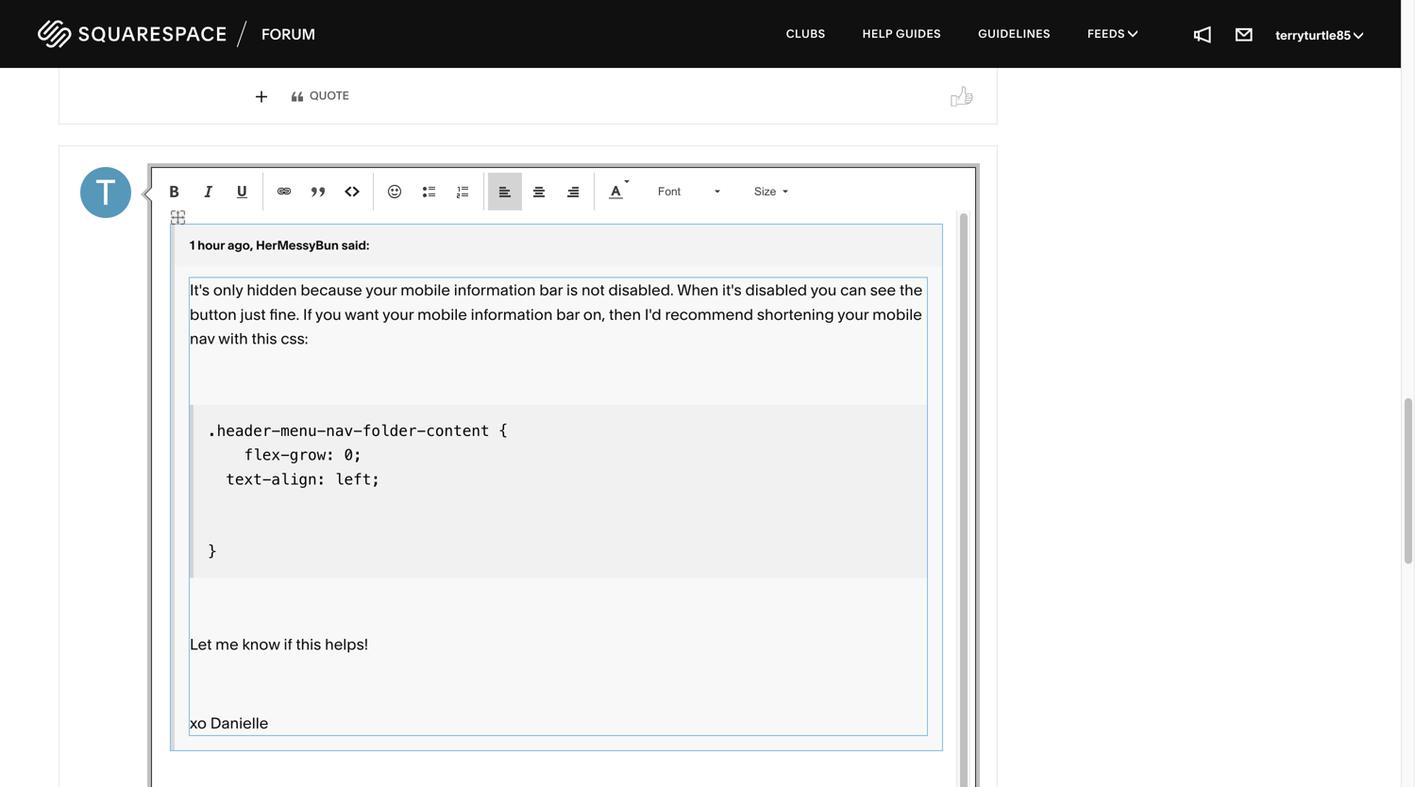 Task type: vqa. For each thing, say whether or not it's contained in the screenshot.
Guides
yes



Task type: locate. For each thing, give the bounding box(es) containing it.
bar down is
[[556, 305, 580, 324]]

terryturtle85 image
[[80, 167, 131, 218]]

folder-
[[362, 422, 426, 440]]

your
[[366, 281, 397, 300], [383, 305, 414, 324], [838, 305, 869, 324]]

insert/remove numbered list image
[[455, 184, 470, 199]]

you left can
[[811, 281, 837, 300]]

0 vertical spatial you
[[811, 281, 837, 300]]

mobile right because
[[401, 281, 450, 300]]

is
[[567, 281, 578, 300]]

1 horizontal spatial xo
[[248, 21, 265, 39]]

quote image
[[311, 184, 326, 199]]

1 vertical spatial xo danielle
[[190, 714, 268, 733]]

0 horizontal spatial xo
[[190, 714, 207, 733]]

css:
[[281, 329, 308, 348]]

xo
[[248, 21, 265, 39], [190, 714, 207, 733]]

1 vertical spatial this
[[296, 636, 321, 654]]

danielle up quote link at the top
[[269, 21, 327, 39]]

size button
[[740, 173, 799, 210]]

align right image
[[566, 184, 581, 199]]

when
[[677, 281, 719, 300]]

this down just
[[252, 329, 277, 348]]

toolbar containing font
[[157, 173, 804, 210]]

left;
[[335, 470, 381, 488]]

you
[[811, 281, 837, 300], [315, 305, 341, 324]]

know
[[242, 636, 280, 654]]

0 vertical spatial xo danielle
[[248, 21, 327, 39]]

0 vertical spatial xo
[[248, 21, 265, 39]]

you right 'if'
[[315, 305, 341, 324]]

code image
[[345, 184, 360, 199]]

information left is
[[454, 281, 536, 300]]

flex-
[[244, 446, 290, 464]]

terryturtle85 link
[[1276, 28, 1363, 43]]

if
[[303, 305, 312, 324]]

xo danielle inside blockquote widget region
[[190, 714, 268, 733]]

danielle
[[269, 21, 327, 39], [210, 714, 268, 733]]

just
[[240, 305, 266, 324]]

1 vertical spatial danielle
[[210, 714, 268, 733]]

information left on,
[[471, 305, 553, 324]]

only
[[213, 281, 243, 300]]

content
[[426, 422, 490, 440]]

let me know if this helps!
[[190, 636, 368, 654]]

then
[[609, 305, 641, 324]]

ago,
[[228, 238, 253, 253]]

0 vertical spatial information
[[454, 281, 536, 300]]

font button
[[644, 173, 731, 210]]

xo up multiquote 'image'
[[248, 21, 265, 39]]

1 hour ago, hermessybun said:
[[190, 238, 369, 253]]

messages image
[[1234, 24, 1255, 44]]

underline (⌘+u) image
[[234, 184, 249, 199]]

hidden
[[247, 281, 297, 300]]

mobile
[[401, 281, 450, 300], [417, 305, 467, 324], [873, 305, 922, 324]]

it's
[[190, 281, 210, 300]]

toolbar
[[157, 173, 804, 210]]

fine.
[[269, 305, 300, 324]]

if
[[284, 636, 292, 654]]

the
[[900, 281, 923, 300]]

shortening
[[757, 305, 834, 324]]

1 vertical spatial you
[[315, 305, 341, 324]]

1 vertical spatial xo
[[190, 714, 207, 733]]

bar
[[539, 281, 563, 300], [556, 305, 580, 324]]

bold (⌘+b) image
[[166, 184, 181, 199]]

1 vertical spatial information
[[471, 305, 553, 324]]

quote link
[[292, 89, 349, 103]]

disabled.
[[608, 281, 674, 300]]

xo down let
[[190, 714, 207, 733]]

danielle down "me"
[[210, 714, 268, 733]]

pre widget region
[[190, 405, 927, 578]]

xo danielle
[[248, 21, 327, 39], [190, 714, 268, 733]]

1 horizontal spatial you
[[811, 281, 837, 300]]

0 horizontal spatial this
[[252, 329, 277, 348]]

0 vertical spatial this
[[252, 329, 277, 348]]

this
[[252, 329, 277, 348], [296, 636, 321, 654]]

i'd
[[645, 305, 662, 324]]

disabled
[[745, 281, 807, 300]]

with
[[218, 329, 248, 348]]

align left image
[[498, 184, 513, 199]]

align:
[[271, 470, 326, 488]]

nav
[[190, 329, 215, 348]]

help guides
[[863, 27, 941, 41]]

xo danielle up multiquote 'image'
[[248, 21, 327, 39]]

bar left is
[[539, 281, 563, 300]]

squarespace forum image
[[38, 17, 316, 51]]

}
[[208, 543, 217, 561]]

xo danielle down "me"
[[190, 714, 268, 733]]

caret down image
[[1129, 28, 1138, 39]]

button
[[190, 305, 237, 324]]

this right if
[[296, 636, 321, 654]]

information
[[454, 281, 536, 300], [471, 305, 553, 324]]



Task type: describe. For each thing, give the bounding box(es) containing it.
emoji image
[[387, 184, 402, 199]]

size
[[754, 185, 776, 198]]

quote
[[310, 89, 349, 103]]

helps!
[[325, 636, 368, 654]]

said:
[[342, 238, 369, 253]]

1 horizontal spatial this
[[296, 636, 321, 654]]

it's only hidden because your mobile information bar is not disabled. when it's disabled you can see the button just fine. if you want your mobile information bar on, then i'd recommend shortening your mobile nav with this css:
[[190, 281, 923, 348]]

guidelines link
[[961, 9, 1068, 59]]

hour
[[198, 238, 225, 253]]

Enter your text; hold cmd and right click for more options text field
[[157, 210, 971, 787]]

insert/remove bulleted list image
[[421, 184, 436, 199]]

your up want
[[366, 281, 397, 300]]

want
[[345, 305, 379, 324]]

clubs link
[[769, 9, 843, 59]]

text-
[[226, 470, 271, 488]]

.header-
[[208, 422, 280, 440]]

hermessybun
[[256, 238, 339, 253]]

0 vertical spatial danielle
[[269, 21, 327, 39]]

0 horizontal spatial you
[[315, 305, 341, 324]]

see
[[870, 281, 896, 300]]

guidelines
[[978, 27, 1051, 41]]

like image
[[948, 83, 976, 110]]

clubs
[[786, 27, 826, 41]]

your right want
[[383, 305, 414, 324]]

.header-menu-nav-folder-content { flex-grow: 0; text-align: left; }
[[208, 422, 508, 561]]

0;
[[344, 446, 362, 464]]

because
[[301, 281, 362, 300]]

xo inside blockquote widget region
[[190, 714, 207, 733]]

font
[[658, 185, 681, 198]]

let
[[190, 636, 212, 654]]

feeds link
[[1071, 9, 1155, 59]]

nav-
[[326, 422, 362, 440]]

{
[[499, 422, 508, 440]]

it's
[[722, 281, 742, 300]]

0 vertical spatial bar
[[539, 281, 563, 300]]

notifications image
[[1193, 24, 1214, 44]]

blockquote widget region
[[171, 210, 942, 751]]

center image
[[532, 184, 547, 199]]

menu-
[[280, 422, 326, 440]]

me
[[215, 636, 239, 654]]

your down can
[[838, 305, 869, 324]]

on,
[[583, 305, 605, 324]]

help guides link
[[846, 9, 958, 59]]

link image
[[277, 184, 292, 199]]

recommend
[[665, 305, 754, 324]]

terryturtle85
[[1276, 28, 1354, 43]]

this inside it's only hidden because your mobile information bar is not disabled. when it's disabled you can see the button just fine. if you want your mobile information bar on, then i'd recommend shortening your mobile nav with this css:
[[252, 329, 277, 348]]

mobile right want
[[417, 305, 467, 324]]

click and drag to move image
[[171, 210, 185, 225]]

not
[[582, 281, 605, 300]]

1
[[190, 238, 195, 253]]

mobile down the
[[873, 305, 922, 324]]

danielle inside blockquote widget region
[[210, 714, 268, 733]]

help
[[863, 27, 893, 41]]

italic (⌘+i) image
[[200, 184, 215, 199]]

feeds
[[1088, 27, 1129, 41]]

can
[[840, 281, 867, 300]]

multiquote image
[[256, 90, 267, 103]]

grow:
[[290, 446, 335, 464]]

caret down image
[[1354, 28, 1363, 42]]

guides
[[896, 27, 941, 41]]

1 vertical spatial bar
[[556, 305, 580, 324]]



